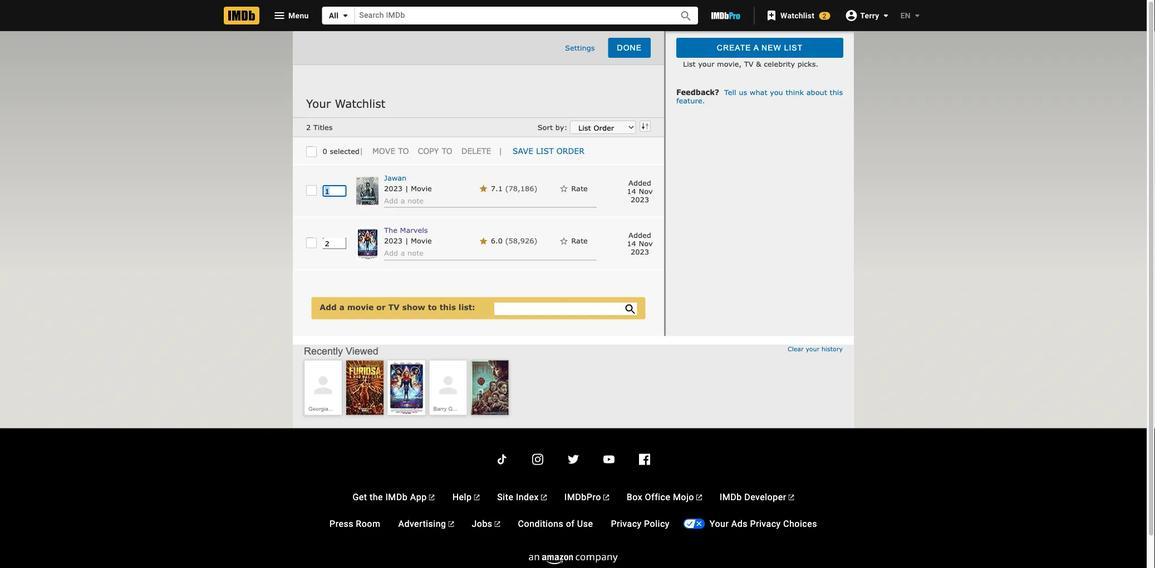 Task type: describe. For each thing, give the bounding box(es) containing it.
privacy policy button
[[606, 513, 674, 536]]

you
[[770, 88, 783, 96]]

developer
[[744, 492, 786, 503]]

your watchlist
[[306, 97, 385, 110]]

your for your ads privacy choices
[[710, 519, 729, 530]]

barry gibbs - viewed 3 weeks ago image
[[435, 372, 462, 399]]

new
[[762, 43, 781, 52]]

press room
[[330, 519, 380, 530]]

about
[[806, 88, 827, 96]]

1 vertical spatial list
[[536, 146, 554, 156]]

nov for 7.1 (78,186)
[[639, 187, 653, 195]]

1 horizontal spatial to
[[428, 303, 437, 312]]

2 vertical spatial add
[[320, 303, 337, 312]]

settings
[[565, 43, 595, 52]]

| down the jawan 'link'
[[405, 184, 408, 193]]

All search field
[[322, 7, 698, 24]]

press
[[330, 519, 353, 530]]

box office mojo button
[[622, 487, 706, 509]]

en
[[900, 11, 911, 20]]

movie for jawan
[[411, 184, 432, 193]]

this inside the tell us what you think about this feature.
[[830, 88, 843, 96]]

| right selected
[[360, 146, 363, 156]]

account circle image
[[845, 9, 858, 22]]

0
[[323, 147, 327, 155]]

imdbpro
[[564, 492, 601, 503]]

launch inline image for advertising
[[448, 522, 454, 528]]

box
[[627, 492, 642, 503]]

2023 | movie for the marvels
[[384, 237, 432, 245]]

7.1 (78,186)
[[491, 184, 537, 193]]

sort by:
[[538, 123, 570, 132]]

launch inline image for jobs
[[495, 522, 500, 528]]

all button
[[322, 7, 355, 24]]

(58,926)
[[505, 237, 537, 245]]

added 14 nov 2023 for (78,186)
[[627, 178, 653, 204]]

tiktok image
[[495, 453, 509, 467]]

6.0
[[491, 237, 503, 245]]

added for 7.1 (78,186)
[[628, 178, 651, 187]]

create a new list
[[717, 43, 803, 52]]

list inside button
[[784, 43, 803, 52]]

copy
[[418, 146, 439, 156]]

menu button
[[264, 7, 318, 24]]

7.1
[[491, 184, 503, 193]]

delete link
[[457, 142, 496, 160]]

choices
[[783, 519, 817, 530]]

copy to
[[418, 146, 452, 156]]

your for list
[[698, 59, 714, 68]]

save
[[513, 146, 533, 156]]

add for the marvels
[[384, 249, 398, 257]]

copy to link
[[413, 142, 457, 160]]

Search IMDb text field
[[355, 7, 667, 24]]

imdb developer
[[720, 492, 786, 503]]

app
[[410, 492, 427, 503]]

note for jawan
[[407, 196, 424, 205]]

clear your history
[[788, 346, 843, 353]]

tell us what you think about this feature. link
[[676, 88, 843, 105]]

your ads privacy choices image
[[683, 519, 705, 530]]

jobs button
[[467, 513, 505, 536]]

help
[[452, 492, 472, 503]]

or
[[376, 303, 386, 312]]

get
[[353, 492, 367, 503]]

by:
[[555, 123, 567, 132]]

imdb developer button
[[715, 487, 799, 509]]

mojo
[[673, 492, 694, 503]]

titles
[[313, 123, 333, 132]]

2 imdb from the left
[[720, 492, 742, 503]]

recently viewed
[[304, 346, 378, 357]]

feature.
[[676, 96, 705, 105]]

menu
[[288, 11, 309, 20]]

conditions of use button
[[514, 513, 597, 536]]

leo - viewed 4 weeks ago image
[[471, 361, 508, 415]]

room
[[356, 519, 380, 530]]

0 selected
[[323, 147, 360, 155]]

the marvels link
[[384, 226, 428, 235]]

tell
[[724, 88, 736, 96]]

marvels
[[400, 226, 428, 235]]

1 horizontal spatial watchlist
[[780, 11, 815, 20]]

2 for 2
[[823, 12, 827, 20]]

2023 | movie for jawan
[[384, 184, 432, 193]]

jobs
[[472, 519, 492, 530]]

added 14 nov 2023 for (58,926)
[[627, 231, 653, 256]]

done
[[617, 43, 642, 52]]

tell us what you think about this feature.
[[676, 88, 843, 105]]

the
[[370, 492, 383, 503]]

launch inline image for help
[[474, 495, 479, 501]]

create a new list link
[[676, 38, 843, 58]]

instagram image
[[531, 453, 544, 467]]

picks.
[[797, 59, 818, 68]]

a down jawan
[[401, 196, 405, 205]]

create a new list button
[[676, 38, 843, 58]]

create
[[717, 43, 751, 52]]

save list order
[[513, 146, 584, 156]]

move
[[372, 146, 395, 156]]

the marvels - viewed 3 weeks ago image
[[388, 361, 425, 415]]

privacy policy
[[611, 519, 670, 530]]

georgia nottage - viewed 36 seconds ago image
[[309, 372, 337, 399]]

box office mojo
[[627, 492, 694, 503]]

settings link
[[565, 43, 595, 52]]

get the imdb app button
[[348, 487, 439, 509]]



Task type: vqa. For each thing, say whether or not it's contained in the screenshot.
THE INVISIBLE MAN
no



Task type: locate. For each thing, give the bounding box(es) containing it.
add a note down jawan
[[384, 196, 424, 205]]

advertising button
[[394, 513, 458, 536]]

arrow drop down image right terry
[[911, 9, 924, 22]]

arrow drop down image for all
[[339, 9, 352, 22]]

a down the marvels
[[401, 249, 405, 257]]

conditions
[[518, 519, 563, 530]]

a left new
[[753, 43, 759, 52]]

2 nov from the top
[[639, 239, 653, 248]]

movie down marvels at left
[[411, 237, 432, 245]]

2 added from the top
[[628, 231, 651, 240]]

policy
[[644, 519, 670, 530]]

0 horizontal spatial 2
[[306, 123, 311, 132]]

movie
[[347, 303, 374, 312]]

0 horizontal spatial your
[[698, 59, 714, 68]]

a left the movie
[[339, 303, 345, 312]]

ads
[[731, 519, 748, 530]]

to for copy to
[[442, 146, 452, 156]]

added for 6.0 (58,926)
[[628, 231, 651, 240]]

think
[[786, 88, 804, 96]]

site index button
[[493, 487, 551, 509]]

1 vertical spatial tv
[[388, 303, 399, 312]]

0 horizontal spatial list
[[536, 146, 554, 156]]

twitter image
[[567, 453, 580, 467]]

to right the show
[[428, 303, 437, 312]]

your ads privacy choices button
[[705, 513, 822, 536]]

home image
[[224, 7, 259, 24]]

arrow drop down image right menu
[[339, 9, 352, 22]]

add left the movie
[[320, 303, 337, 312]]

14
[[627, 187, 636, 195], [627, 239, 636, 248]]

add a note for the marvels
[[384, 249, 424, 257]]

1 add a note from the top
[[384, 196, 424, 205]]

0 vertical spatial watchlist
[[780, 11, 815, 20]]

launch inline image right imdbpro
[[603, 495, 609, 501]]

privacy down box
[[611, 519, 642, 530]]

add a movie or tv show to this list:
[[320, 303, 475, 312]]

tv
[[744, 59, 754, 68], [388, 303, 399, 312]]

0 vertical spatial add a note
[[384, 196, 424, 205]]

1 vertical spatial add
[[384, 249, 398, 257]]

1 added from the top
[[628, 178, 651, 187]]

1 vertical spatial your
[[710, 519, 729, 530]]

this left list:
[[440, 303, 456, 312]]

launch inline image for imdb developer
[[789, 495, 794, 501]]

0 vertical spatial rate
[[571, 184, 588, 193]]

add a note
[[384, 196, 424, 205], [384, 249, 424, 257]]

2 added 14 nov 2023 from the top
[[627, 231, 653, 256]]

help button
[[448, 487, 484, 509]]

terry button
[[839, 5, 893, 25]]

to right copy at the left of page
[[442, 146, 452, 156]]

(78,186)
[[505, 184, 537, 193]]

2023
[[384, 184, 402, 193], [631, 195, 649, 204], [384, 237, 402, 245], [631, 248, 649, 256]]

None text field
[[323, 238, 347, 250], [494, 303, 637, 316], [323, 238, 347, 250], [494, 303, 637, 316]]

tv right or
[[388, 303, 399, 312]]

facebook image
[[638, 453, 651, 467]]

press room button
[[325, 513, 385, 536]]

1 horizontal spatial list
[[784, 43, 803, 52]]

1 vertical spatial add a note
[[384, 249, 424, 257]]

2023 | movie down the marvels
[[384, 237, 432, 245]]

0 vertical spatial add
[[384, 196, 398, 205]]

all
[[329, 11, 339, 20]]

en button
[[892, 6, 924, 26]]

get the imdb app
[[353, 492, 427, 503]]

1 vertical spatial 14
[[627, 239, 636, 248]]

1 horizontal spatial privacy
[[750, 519, 781, 530]]

note
[[407, 196, 424, 205], [407, 249, 424, 257]]

1 rate from the top
[[571, 184, 588, 193]]

nov for 6.0 (58,926)
[[639, 239, 653, 248]]

launch inline image right "mojo"
[[696, 495, 702, 501]]

2
[[823, 12, 827, 20], [306, 123, 311, 132]]

1 vertical spatial note
[[407, 249, 424, 257]]

1 vertical spatial added
[[628, 231, 651, 240]]

privacy inside button
[[750, 519, 781, 530]]

| down the marvels
[[405, 237, 408, 245]]

0 horizontal spatial arrow drop down image
[[339, 9, 352, 22]]

0 vertical spatial list
[[784, 43, 803, 52]]

1 horizontal spatial 2
[[823, 12, 827, 20]]

1 vertical spatial 2
[[306, 123, 311, 132]]

2 left account circle image
[[823, 12, 827, 20]]

None field
[[355, 7, 667, 24]]

your inside button
[[710, 519, 729, 530]]

2 movie from the top
[[411, 237, 432, 245]]

your for your watchlist
[[306, 97, 331, 110]]

2 add a note from the top
[[384, 249, 424, 257]]

none field inside all search box
[[355, 7, 667, 24]]

arrow drop down image inside all button
[[339, 9, 352, 22]]

1 horizontal spatial imdb
[[720, 492, 742, 503]]

0 vertical spatial added 14 nov 2023
[[627, 178, 653, 204]]

tv left '&'
[[744, 59, 754, 68]]

1 horizontal spatial this
[[830, 88, 843, 96]]

launch inline image inside help button
[[474, 495, 479, 501]]

added 14 nov 2023
[[627, 178, 653, 204], [627, 231, 653, 256]]

launch inline image inside imdb developer button
[[789, 495, 794, 501]]

0 vertical spatial added
[[628, 178, 651, 187]]

menu image
[[273, 9, 286, 22]]

1 vertical spatial movie
[[411, 237, 432, 245]]

this right about
[[830, 88, 843, 96]]

launch inline image inside box office mojo button
[[696, 495, 702, 501]]

2 rate from the top
[[571, 237, 588, 245]]

note for the marvels
[[407, 249, 424, 257]]

note down marvels at left
[[407, 249, 424, 257]]

watchlist
[[780, 11, 815, 20], [335, 97, 385, 110]]

ascending order image
[[638, 121, 651, 132]]

list:
[[459, 303, 475, 312]]

| left save
[[499, 146, 502, 156]]

selected
[[330, 147, 360, 155]]

privacy right ads
[[750, 519, 781, 530]]

1 horizontal spatial your
[[806, 346, 819, 353]]

the
[[384, 226, 397, 235]]

site index
[[497, 492, 539, 503]]

watchlist up selected
[[335, 97, 385, 110]]

2 14 from the top
[[627, 239, 636, 248]]

done button
[[608, 38, 651, 58]]

1 horizontal spatial your
[[710, 519, 729, 530]]

submit search image
[[679, 9, 693, 23]]

imdb right the
[[385, 492, 408, 503]]

rate for 6.0 (58,926)
[[571, 237, 588, 245]]

jawan link
[[384, 173, 406, 182]]

launch inline image right help
[[474, 495, 479, 501]]

note up marvels at left
[[407, 196, 424, 205]]

movie for the marvels
[[411, 237, 432, 245]]

list right save
[[536, 146, 554, 156]]

this
[[830, 88, 843, 96], [440, 303, 456, 312]]

your ads privacy choices
[[710, 519, 817, 530]]

list your movie, tv & celebrity picks.
[[683, 59, 818, 68]]

0 vertical spatial 14
[[627, 187, 636, 195]]

clear your history link
[[788, 346, 843, 353]]

save list order link
[[504, 137, 664, 164]]

14 for (78,186)
[[627, 187, 636, 195]]

2 horizontal spatial arrow drop down image
[[911, 9, 924, 22]]

viewed
[[346, 346, 378, 357]]

history
[[822, 346, 843, 353]]

0 vertical spatial this
[[830, 88, 843, 96]]

0 vertical spatial your
[[698, 59, 714, 68]]

1 horizontal spatial tv
[[744, 59, 754, 68]]

1 privacy from the left
[[611, 519, 642, 530]]

of
[[566, 519, 575, 530]]

0 horizontal spatial privacy
[[611, 519, 642, 530]]

imdbpro button
[[560, 487, 613, 509]]

celebrity
[[764, 59, 795, 68]]

launch inline image for site index
[[541, 495, 547, 501]]

2 privacy from the left
[[750, 519, 781, 530]]

rate
[[571, 184, 588, 193], [571, 237, 588, 245]]

arrow drop down image
[[879, 9, 893, 22], [339, 9, 352, 22], [911, 9, 924, 22]]

arrow drop down image inside en button
[[911, 9, 924, 22]]

launch inline image right advertising
[[448, 522, 454, 528]]

your right "clear"
[[806, 346, 819, 353]]

0 horizontal spatial imdb
[[385, 492, 408, 503]]

youtube image
[[602, 453, 616, 467]]

order
[[556, 146, 584, 156]]

arrow drop down image left en
[[879, 9, 893, 22]]

1 movie from the top
[[411, 184, 432, 193]]

what
[[750, 88, 767, 96]]

arrow drop down image inside terry button
[[879, 9, 893, 22]]

1 vertical spatial added 14 nov 2023
[[627, 231, 653, 256]]

0 vertical spatial movie
[[411, 184, 432, 193]]

add down the
[[384, 249, 398, 257]]

launch inline image for imdbpro
[[603, 495, 609, 501]]

your right list
[[698, 59, 714, 68]]

0 horizontal spatial watchlist
[[335, 97, 385, 110]]

0 horizontal spatial to
[[398, 146, 409, 156]]

0 vertical spatial tv
[[744, 59, 754, 68]]

recently
[[304, 346, 343, 357]]

use
[[577, 519, 593, 530]]

launch inline image inside 'imdbpro' button
[[603, 495, 609, 501]]

launch inline image right jobs
[[495, 522, 500, 528]]

rate for 7.1 (78,186)
[[571, 184, 588, 193]]

your for clear
[[806, 346, 819, 353]]

watchlist image
[[765, 9, 778, 22]]

2 left titles
[[306, 123, 311, 132]]

14 for (58,926)
[[627, 239, 636, 248]]

1 horizontal spatial arrow drop down image
[[879, 9, 893, 22]]

furiosa - viewed 1 minute ago image
[[346, 361, 383, 415]]

feedback?
[[676, 88, 719, 96]]

movie
[[411, 184, 432, 193], [411, 237, 432, 245]]

add a note down the marvels
[[384, 249, 424, 257]]

1 vertical spatial 2023 | movie
[[384, 237, 432, 245]]

launch inline image inside site index button
[[541, 495, 547, 501]]

advertising
[[398, 519, 446, 530]]

launch inline image
[[474, 495, 479, 501], [541, 495, 547, 501], [603, 495, 609, 501], [696, 495, 702, 501], [789, 495, 794, 501], [448, 522, 454, 528], [495, 522, 500, 528]]

None checkbox
[[306, 147, 313, 154], [306, 238, 313, 245], [306, 147, 313, 154], [306, 238, 313, 245]]

office
[[645, 492, 670, 503]]

launch inline image
[[429, 495, 435, 501]]

nov
[[639, 187, 653, 195], [639, 239, 653, 248]]

clear
[[788, 346, 804, 353]]

2023 | movie down the jawan 'link'
[[384, 184, 432, 193]]

2023 | movie
[[384, 184, 432, 193], [384, 237, 432, 245]]

6.0 (58,926)
[[491, 237, 537, 245]]

launch inline image right index
[[541, 495, 547, 501]]

1 vertical spatial rate
[[571, 237, 588, 245]]

add for jawan
[[384, 196, 398, 205]]

1 vertical spatial this
[[440, 303, 456, 312]]

2 note from the top
[[407, 249, 424, 257]]

terry
[[860, 11, 879, 20]]

1 14 from the top
[[627, 187, 636, 195]]

1 vertical spatial your
[[806, 346, 819, 353]]

us
[[739, 88, 747, 96]]

1 vertical spatial nov
[[639, 239, 653, 248]]

launch inline image right developer
[[789, 495, 794, 501]]

a inside button
[[753, 43, 759, 52]]

your
[[698, 59, 714, 68], [806, 346, 819, 353]]

add down the jawan 'link'
[[384, 196, 398, 205]]

1 note from the top
[[407, 196, 424, 205]]

0 vertical spatial nov
[[639, 187, 653, 195]]

watchlist right watchlist image at the top right of the page
[[780, 11, 815, 20]]

1 imdb from the left
[[385, 492, 408, 503]]

list up celebrity
[[784, 43, 803, 52]]

2 2023 | movie from the top
[[384, 237, 432, 245]]

arrow drop down image for en
[[911, 9, 924, 22]]

show
[[402, 303, 425, 312]]

index
[[516, 492, 539, 503]]

2 horizontal spatial to
[[442, 146, 452, 156]]

to for move to
[[398, 146, 409, 156]]

launch inline image inside advertising 'button'
[[448, 522, 454, 528]]

0 vertical spatial 2
[[823, 12, 827, 20]]

&
[[756, 59, 761, 68]]

movie,
[[717, 59, 742, 68]]

imdb
[[385, 492, 408, 503], [720, 492, 742, 503]]

None checkbox
[[306, 185, 313, 193]]

2 for 2 titles
[[306, 123, 311, 132]]

imdb up ads
[[720, 492, 742, 503]]

the marvels
[[384, 226, 428, 235]]

0 horizontal spatial tv
[[388, 303, 399, 312]]

movie down copy at the left of page
[[411, 184, 432, 193]]

add a note for jawan
[[384, 196, 424, 205]]

launch inline image inside jobs 'button'
[[495, 522, 500, 528]]

1 nov from the top
[[639, 187, 653, 195]]

launch inline image for box office mojo
[[696, 495, 702, 501]]

to
[[398, 146, 409, 156], [442, 146, 452, 156], [428, 303, 437, 312]]

move to
[[372, 146, 409, 156]]

0 vertical spatial your
[[306, 97, 331, 110]]

imdb, an amazon company image
[[529, 555, 618, 565]]

list
[[683, 59, 696, 68]]

0 vertical spatial 2023 | movie
[[384, 184, 432, 193]]

0 horizontal spatial your
[[306, 97, 331, 110]]

your up 2 titles at the top
[[306, 97, 331, 110]]

add
[[384, 196, 398, 205], [384, 249, 398, 257], [320, 303, 337, 312]]

1 vertical spatial watchlist
[[335, 97, 385, 110]]

None text field
[[323, 185, 347, 197]]

your left ads
[[710, 519, 729, 530]]

1 2023 | movie from the top
[[384, 184, 432, 193]]

to right move
[[398, 146, 409, 156]]

site
[[497, 492, 513, 503]]

sort
[[538, 123, 553, 132]]

2 titles
[[306, 123, 333, 132]]

0 horizontal spatial this
[[440, 303, 456, 312]]

0 vertical spatial note
[[407, 196, 424, 205]]

privacy inside button
[[611, 519, 642, 530]]

1 added 14 nov 2023 from the top
[[627, 178, 653, 204]]



